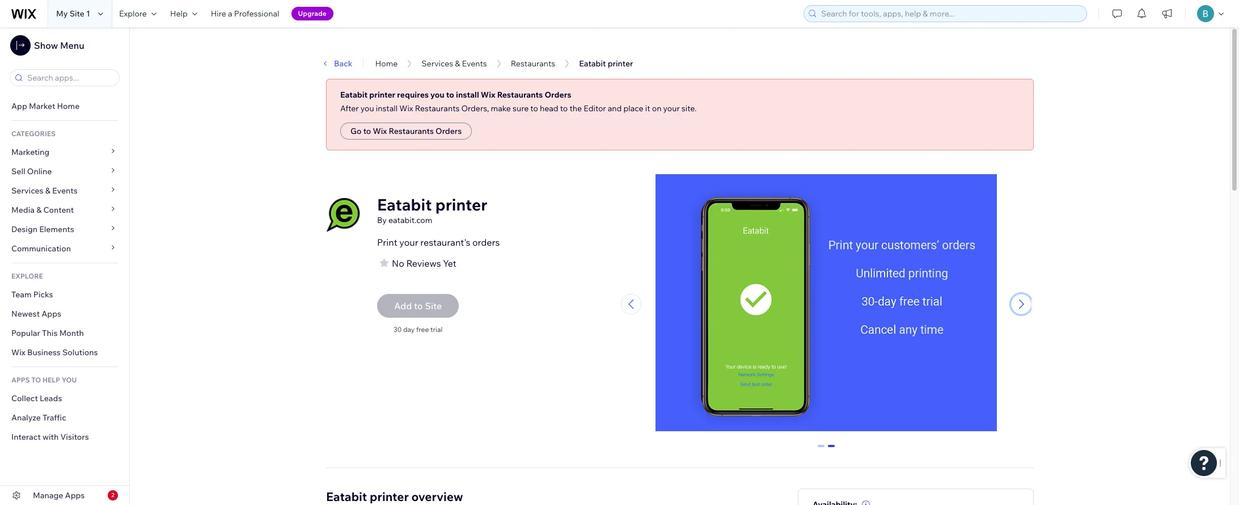Task type: describe. For each thing, give the bounding box(es) containing it.
apps
[[11, 376, 30, 384]]

hire
[[211, 9, 226, 19]]

you
[[62, 376, 77, 384]]

upgrade button
[[291, 7, 334, 20]]

analyze
[[11, 413, 41, 423]]

print
[[377, 237, 398, 248]]

to left the
[[561, 103, 568, 113]]

to right requires
[[446, 90, 454, 100]]

app
[[11, 101, 27, 111]]

eatabit printer button
[[574, 55, 639, 72]]

on
[[652, 103, 662, 113]]

no
[[392, 258, 404, 269]]

1 horizontal spatial services & events link
[[422, 58, 487, 69]]

interact with visitors
[[11, 432, 89, 442]]

popular this month link
[[0, 323, 129, 343]]

wix business solutions link
[[0, 343, 129, 362]]

leads
[[40, 393, 62, 403]]

wix inside button
[[373, 126, 387, 136]]

team picks
[[11, 289, 53, 300]]

1 horizontal spatial events
[[462, 58, 487, 69]]

solutions
[[62, 347, 98, 357]]

reviews
[[406, 258, 441, 269]]

help
[[170, 9, 188, 19]]

collect leads link
[[0, 389, 129, 408]]

eatabit for eatabit printer overview
[[326, 489, 367, 504]]

trial
[[431, 325, 443, 334]]

sell online
[[11, 166, 52, 176]]

a
[[228, 9, 232, 19]]

help button
[[163, 0, 204, 27]]

0 1
[[819, 445, 834, 455]]

go to wix restaurants orders
[[351, 126, 462, 136]]

media & content link
[[0, 200, 129, 220]]

categories
[[11, 129, 56, 138]]

Search apps... field
[[24, 70, 116, 86]]

head
[[540, 103, 559, 113]]

30 day free trial
[[394, 325, 443, 334]]

with
[[43, 432, 59, 442]]

help
[[42, 376, 60, 384]]

design
[[11, 224, 37, 234]]

printer for eatabit printer
[[608, 58, 634, 69]]

print your restaurant's orders
[[377, 237, 500, 248]]

media & content
[[11, 205, 74, 215]]

place
[[624, 103, 644, 113]]

0 horizontal spatial 1
[[86, 9, 90, 19]]

make
[[491, 103, 511, 113]]

content
[[43, 205, 74, 215]]

media
[[11, 205, 35, 215]]

1 vertical spatial your
[[400, 237, 419, 248]]

this
[[42, 328, 58, 338]]

0 vertical spatial home
[[375, 58, 398, 69]]

online
[[27, 166, 52, 176]]

design elements link
[[0, 220, 129, 239]]

collect leads
[[11, 393, 62, 403]]

eatabit printer logo image
[[326, 198, 360, 232]]

wix up make
[[481, 90, 496, 100]]

professional
[[234, 9, 279, 19]]

my site 1
[[56, 9, 90, 19]]

show
[[34, 40, 58, 51]]

wix inside sidebar element
[[11, 347, 25, 357]]

2 horizontal spatial &
[[455, 58, 460, 69]]

sidebar element
[[0, 27, 130, 505]]

restaurant's
[[421, 237, 471, 248]]

eatabit printer overview
[[326, 489, 463, 504]]

traffic
[[43, 413, 66, 423]]

picks
[[33, 289, 53, 300]]

sell online link
[[0, 162, 129, 181]]

restaurants link
[[511, 58, 556, 69]]

eatabit printer by eatabit.com
[[377, 195, 488, 225]]

communication
[[11, 243, 73, 254]]

no reviews yet
[[392, 258, 457, 269]]

1 horizontal spatial install
[[456, 90, 479, 100]]

printer for eatabit printer requires you to install wix restaurants orders after you install wix restaurants orders, make sure to head to the editor and place it on your site.
[[370, 90, 396, 100]]

the
[[570, 103, 582, 113]]

go
[[351, 126, 362, 136]]

to
[[31, 376, 41, 384]]

design elements
[[11, 224, 74, 234]]

analyze traffic
[[11, 413, 66, 423]]

market
[[29, 101, 55, 111]]

hire a professional link
[[204, 0, 286, 27]]

& for the leftmost services & events link
[[45, 186, 50, 196]]

back
[[334, 58, 353, 69]]

apps for manage apps
[[65, 490, 85, 500]]

team picks link
[[0, 285, 129, 304]]

go to wix restaurants orders button
[[340, 123, 472, 140]]



Task type: locate. For each thing, give the bounding box(es) containing it.
2
[[111, 491, 115, 499]]

apps to help you
[[11, 376, 77, 384]]

orders inside the eatabit printer requires you to install wix restaurants orders after you install wix restaurants orders, make sure to head to the editor and place it on your site.
[[545, 90, 572, 100]]

0 vertical spatial services
[[422, 58, 453, 69]]

0 horizontal spatial services & events
[[11, 186, 78, 196]]

restaurants
[[511, 58, 556, 69], [497, 90, 543, 100], [415, 103, 460, 113], [389, 126, 434, 136]]

1 vertical spatial orders
[[436, 126, 462, 136]]

printer up restaurant's
[[436, 195, 488, 214]]

after
[[340, 103, 359, 113]]

services up requires
[[422, 58, 453, 69]]

explore
[[11, 272, 43, 280]]

eatabit inside the eatabit printer requires you to install wix restaurants orders after you install wix restaurants orders, make sure to head to the editor and place it on your site.
[[340, 90, 368, 100]]

1 vertical spatial home
[[57, 101, 80, 111]]

apps
[[42, 309, 61, 319], [65, 490, 85, 500]]

back button
[[321, 58, 353, 69]]

1 vertical spatial 1
[[829, 445, 834, 455]]

services & events link up content
[[0, 181, 129, 200]]

your right print
[[400, 237, 419, 248]]

eatabit for eatabit printer requires you to install wix restaurants orders after you install wix restaurants orders, make sure to head to the editor and place it on your site.
[[340, 90, 368, 100]]

eatabit inside the eatabit printer by eatabit.com
[[377, 195, 432, 214]]

0 vertical spatial services & events
[[422, 58, 487, 69]]

events
[[462, 58, 487, 69], [52, 186, 78, 196]]

elements
[[39, 224, 74, 234]]

editor
[[584, 103, 606, 113]]

day
[[403, 325, 415, 334]]

sell
[[11, 166, 25, 176]]

menu
[[60, 40, 84, 51]]

0 vertical spatial apps
[[42, 309, 61, 319]]

1 vertical spatial events
[[52, 186, 78, 196]]

your right on
[[664, 103, 680, 113]]

home
[[375, 58, 398, 69], [57, 101, 80, 111]]

0 horizontal spatial orders
[[436, 126, 462, 136]]

0 horizontal spatial home
[[57, 101, 80, 111]]

0 vertical spatial your
[[664, 103, 680, 113]]

you
[[431, 90, 445, 100], [361, 103, 374, 113]]

0 horizontal spatial &
[[36, 205, 42, 215]]

team
[[11, 289, 32, 300]]

0
[[819, 445, 824, 455]]

analyze traffic link
[[0, 408, 129, 427]]

orders inside button
[[436, 126, 462, 136]]

business
[[27, 347, 61, 357]]

orders up head
[[545, 90, 572, 100]]

install up orders, at the left top of the page
[[456, 90, 479, 100]]

Search for tools, apps, help & more... field
[[818, 6, 1084, 22]]

services & events up orders, at the left top of the page
[[422, 58, 487, 69]]

1 vertical spatial &
[[45, 186, 50, 196]]

printer inside the eatabit printer requires you to install wix restaurants orders after you install wix restaurants orders, make sure to head to the editor and place it on your site.
[[370, 90, 396, 100]]

0 horizontal spatial apps
[[42, 309, 61, 319]]

1 horizontal spatial you
[[431, 90, 445, 100]]

it
[[646, 103, 651, 113]]

&
[[455, 58, 460, 69], [45, 186, 50, 196], [36, 205, 42, 215]]

1 right the 0
[[829, 445, 834, 455]]

1 vertical spatial you
[[361, 103, 374, 113]]

1 right site
[[86, 9, 90, 19]]

0 vertical spatial 1
[[86, 9, 90, 19]]

wix
[[481, 90, 496, 100], [400, 103, 413, 113], [373, 126, 387, 136], [11, 347, 25, 357]]

communication link
[[0, 239, 129, 258]]

wix business solutions
[[11, 347, 98, 357]]

and
[[608, 103, 622, 113]]

services
[[422, 58, 453, 69], [11, 186, 43, 196]]

site.
[[682, 103, 697, 113]]

printer for eatabit printer overview
[[370, 489, 409, 504]]

0 vertical spatial orders
[[545, 90, 572, 100]]

services & events link up orders, at the left top of the page
[[422, 58, 487, 69]]

show menu button
[[10, 35, 84, 56]]

printer left requires
[[370, 90, 396, 100]]

sure
[[513, 103, 529, 113]]

visitors
[[60, 432, 89, 442]]

interact
[[11, 432, 41, 442]]

home link
[[375, 58, 398, 69]]

1 horizontal spatial apps
[[65, 490, 85, 500]]

your
[[664, 103, 680, 113], [400, 237, 419, 248]]

0 horizontal spatial services
[[11, 186, 43, 196]]

requires
[[397, 90, 429, 100]]

events up orders, at the left top of the page
[[462, 58, 487, 69]]

orders down orders, at the left top of the page
[[436, 126, 462, 136]]

0 vertical spatial services & events link
[[422, 58, 487, 69]]

eatabit printer preview 1 image
[[656, 174, 997, 437]]

explore
[[119, 9, 147, 19]]

0 vertical spatial events
[[462, 58, 487, 69]]

month
[[59, 328, 84, 338]]

0 horizontal spatial events
[[52, 186, 78, 196]]

1
[[86, 9, 90, 19], [829, 445, 834, 455]]

1 vertical spatial services & events link
[[0, 181, 129, 200]]

1 horizontal spatial your
[[664, 103, 680, 113]]

0 horizontal spatial services & events link
[[0, 181, 129, 200]]

home inside sidebar element
[[57, 101, 80, 111]]

install down requires
[[376, 103, 398, 113]]

events inside sidebar element
[[52, 186, 78, 196]]

to right sure
[[531, 103, 538, 113]]

collect
[[11, 393, 38, 403]]

marketing
[[11, 147, 49, 157]]

1 horizontal spatial services
[[422, 58, 453, 69]]

2 vertical spatial &
[[36, 205, 42, 215]]

1 horizontal spatial orders
[[545, 90, 572, 100]]

show menu
[[34, 40, 84, 51]]

restaurants inside button
[[389, 126, 434, 136]]

home up requires
[[375, 58, 398, 69]]

manage
[[33, 490, 63, 500]]

1 horizontal spatial 1
[[829, 445, 834, 455]]

home right market
[[57, 101, 80, 111]]

0 horizontal spatial you
[[361, 103, 374, 113]]

by
[[377, 215, 387, 225]]

0 vertical spatial &
[[455, 58, 460, 69]]

orders
[[473, 237, 500, 248]]

interact with visitors link
[[0, 427, 129, 447]]

to right go
[[364, 126, 371, 136]]

yet
[[443, 258, 457, 269]]

& for media & content link
[[36, 205, 42, 215]]

1 vertical spatial apps
[[65, 490, 85, 500]]

1 horizontal spatial services & events
[[422, 58, 487, 69]]

0 horizontal spatial your
[[400, 237, 419, 248]]

hire a professional
[[211, 9, 279, 19]]

install
[[456, 90, 479, 100], [376, 103, 398, 113]]

wix right go
[[373, 126, 387, 136]]

printer inside button
[[608, 58, 634, 69]]

services & events up media & content
[[11, 186, 78, 196]]

apps right manage
[[65, 490, 85, 500]]

0 horizontal spatial install
[[376, 103, 398, 113]]

popular this month
[[11, 328, 84, 338]]

printer inside the eatabit printer by eatabit.com
[[436, 195, 488, 214]]

0 vertical spatial you
[[431, 90, 445, 100]]

apps inside the newest apps link
[[42, 309, 61, 319]]

0 vertical spatial install
[[456, 90, 479, 100]]

marketing link
[[0, 142, 129, 162]]

my
[[56, 9, 68, 19]]

newest apps
[[11, 309, 61, 319]]

to inside button
[[364, 126, 371, 136]]

orders,
[[462, 103, 489, 113]]

apps up this
[[42, 309, 61, 319]]

eatabit printer
[[580, 58, 634, 69]]

you right requires
[[431, 90, 445, 100]]

eatabit for eatabit printer by eatabit.com
[[377, 195, 432, 214]]

site
[[70, 9, 84, 19]]

printer left overview
[[370, 489, 409, 504]]

printer up and
[[608, 58, 634, 69]]

eatabit printer requires you to install wix restaurants orders after you install wix restaurants orders, make sure to head to the editor and place it on your site.
[[340, 90, 697, 113]]

wix down requires
[[400, 103, 413, 113]]

popular
[[11, 328, 40, 338]]

services & events
[[422, 58, 487, 69], [11, 186, 78, 196]]

apps for newest apps
[[42, 309, 61, 319]]

1 vertical spatial install
[[376, 103, 398, 113]]

1 horizontal spatial home
[[375, 58, 398, 69]]

1 horizontal spatial &
[[45, 186, 50, 196]]

your inside the eatabit printer requires you to install wix restaurants orders after you install wix restaurants orders, make sure to head to the editor and place it on your site.
[[664, 103, 680, 113]]

printer for eatabit printer by eatabit.com
[[436, 195, 488, 214]]

overview
[[412, 489, 463, 504]]

app market home link
[[0, 96, 129, 116]]

services & events inside sidebar element
[[11, 186, 78, 196]]

eatabit inside button
[[580, 58, 606, 69]]

upgrade
[[298, 9, 327, 18]]

wix down popular
[[11, 347, 25, 357]]

you right after
[[361, 103, 374, 113]]

events up media & content link
[[52, 186, 78, 196]]

1 vertical spatial services & events
[[11, 186, 78, 196]]

services inside sidebar element
[[11, 186, 43, 196]]

newest apps link
[[0, 304, 129, 323]]

1 vertical spatial services
[[11, 186, 43, 196]]

orders
[[545, 90, 572, 100], [436, 126, 462, 136]]

eatabit for eatabit printer
[[580, 58, 606, 69]]

manage apps
[[33, 490, 85, 500]]

services down sell online
[[11, 186, 43, 196]]



Task type: vqa. For each thing, say whether or not it's contained in the screenshot.
"Settings"
no



